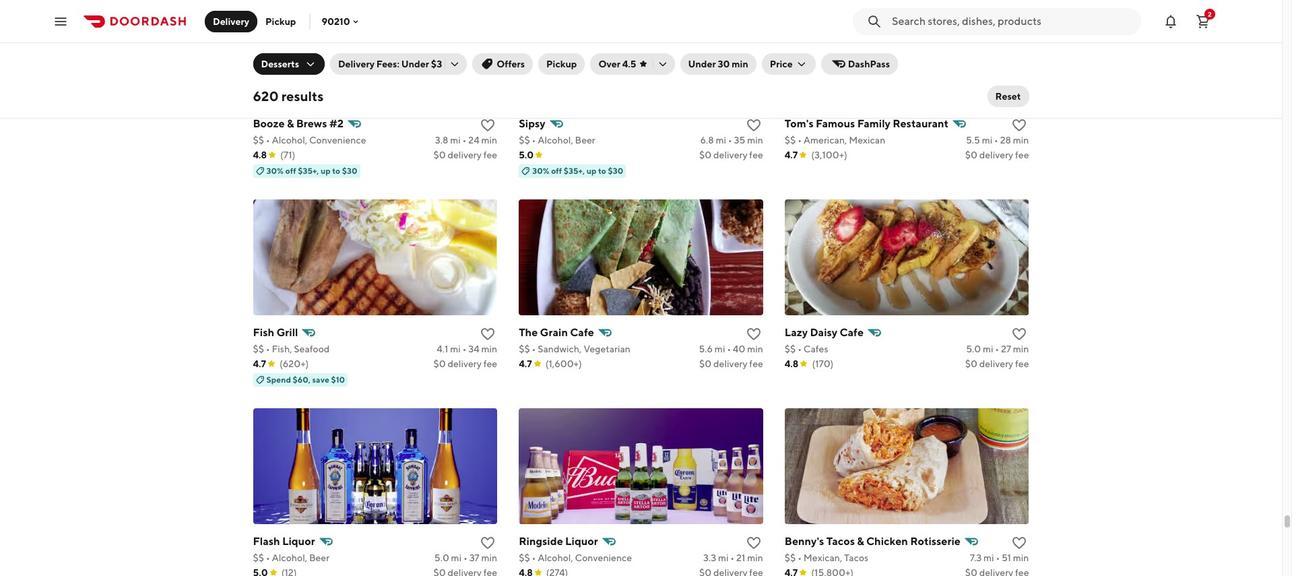 Task type: locate. For each thing, give the bounding box(es) containing it.
4.7 down fish
[[253, 358, 266, 369]]

0 horizontal spatial &
[[287, 117, 294, 130]]

4.7
[[785, 149, 798, 160], [253, 358, 266, 369], [519, 358, 532, 369]]

0 horizontal spatial 4.8
[[253, 149, 267, 160]]

1 horizontal spatial $30
[[608, 166, 623, 176]]

1 horizontal spatial pickup
[[546, 59, 577, 69]]

delivery for booze & brews #2
[[448, 149, 482, 160]]

0 horizontal spatial 30% off $35+, up to $30
[[266, 166, 358, 176]]

mi left the 37
[[451, 552, 462, 563]]

alcohol, for flash liquor
[[272, 552, 307, 563]]

sipsy
[[519, 117, 545, 130]]

1 horizontal spatial 5.0
[[519, 149, 534, 160]]

2 $35+, from the left
[[564, 166, 585, 176]]

1 horizontal spatial $$ • alcohol, beer
[[519, 135, 595, 145]]

$$ down fish
[[253, 343, 264, 354]]

mi
[[450, 135, 461, 145], [716, 135, 726, 145], [982, 135, 993, 145], [450, 343, 461, 354], [715, 343, 725, 354], [983, 343, 993, 354], [451, 552, 462, 563], [718, 552, 729, 563], [984, 552, 994, 563]]

pickup button up desserts
[[257, 10, 304, 32]]

1 up from the left
[[321, 166, 331, 176]]

min right the 30
[[732, 59, 748, 69]]

2 liquor from the left
[[565, 535, 598, 548]]

(170)
[[812, 358, 834, 369]]

$$ down the booze
[[253, 135, 264, 145]]

american,
[[804, 135, 847, 145]]

click to add this store to your saved list image for benny's tacos & chicken rotisserie
[[1012, 535, 1028, 551]]

2
[[1208, 10, 1212, 18]]

$$ down benny's
[[785, 552, 796, 563]]

1 horizontal spatial cafe
[[840, 326, 864, 339]]

mi right 3.3
[[718, 552, 729, 563]]

mi right 6.8
[[716, 135, 726, 145]]

liquor
[[282, 535, 315, 548], [565, 535, 598, 548]]

chicken
[[866, 535, 908, 548]]

0 horizontal spatial 4.7
[[253, 358, 266, 369]]

1 horizontal spatial convenience
[[575, 552, 632, 563]]

click to add this store to your saved list image for cafe
[[1012, 326, 1028, 342]]

$30
[[342, 166, 358, 176], [608, 166, 623, 176]]

$$ • alcohol, convenience down ringside liquor
[[519, 552, 632, 563]]

cafe
[[570, 326, 594, 339], [840, 326, 864, 339]]

click to add this store to your saved list image up 5.6 mi • 40 min
[[746, 326, 762, 342]]

1 vertical spatial 4.8
[[785, 358, 799, 369]]

pickup button
[[257, 10, 304, 32], [538, 53, 585, 75]]

6.8 mi • 35 min
[[700, 135, 763, 145]]

1 horizontal spatial under
[[688, 59, 716, 69]]

$​0 down 6.8
[[699, 149, 712, 160]]

3.8
[[435, 135, 448, 145]]

$$ down ringside
[[519, 552, 530, 563]]

4.5
[[622, 59, 636, 69]]

$$ for ringside liquor
[[519, 552, 530, 563]]

3.3
[[703, 552, 716, 563]]

fee down 4.1 mi • 34 min
[[484, 358, 497, 369]]

fee down "5.0 mi • 27 min"
[[1015, 358, 1029, 369]]

30% for sipsy
[[532, 166, 550, 176]]

24
[[468, 135, 479, 145]]

under inside "button"
[[688, 59, 716, 69]]

$​0 delivery fee down 4.1 mi • 34 min
[[433, 358, 497, 369]]

$$ • alcohol, beer down 'flash liquor'
[[253, 552, 330, 563]]

0 vertical spatial pickup button
[[257, 10, 304, 32]]

fee for tom's famous family restaurant
[[1015, 149, 1029, 160]]

1 horizontal spatial beer
[[575, 135, 595, 145]]

fee
[[484, 149, 497, 160], [749, 149, 763, 160], [1015, 149, 1029, 160], [484, 358, 497, 369], [749, 358, 763, 369], [1015, 358, 1029, 369]]

$​0 delivery fee down 5.5 mi • 28 min
[[965, 149, 1029, 160]]

click to add this store to your saved list image up 3.8 mi • 24 min
[[480, 117, 496, 133]]

1 horizontal spatial $$ • alcohol, convenience
[[519, 552, 632, 563]]

min right 24 at the top left
[[481, 135, 497, 145]]

5.5 mi • 28 min
[[966, 135, 1029, 145]]

mi right the 7.3
[[984, 552, 994, 563]]

90210
[[322, 16, 350, 27]]

cafe for the grain cafe
[[570, 326, 594, 339]]

30% down the sipsy
[[532, 166, 550, 176]]

5.0
[[519, 149, 534, 160], [966, 343, 981, 354], [434, 552, 449, 563]]

0 horizontal spatial $$ • alcohol, beer
[[253, 552, 330, 563]]

30% off $35+, up to $30 down the sipsy
[[532, 166, 623, 176]]

1 horizontal spatial liquor
[[565, 535, 598, 548]]

brews
[[296, 117, 327, 130]]

1 horizontal spatial 30% off $35+, up to $30
[[532, 166, 623, 176]]

delivery inside button
[[213, 16, 249, 27]]

click to add this store to your saved list image
[[480, 326, 496, 342], [746, 326, 762, 342], [746, 535, 762, 551], [1012, 535, 1028, 551]]

1 under from the left
[[401, 59, 429, 69]]

click to add this store to your saved list image up 6.8 mi • 35 min
[[746, 117, 762, 133]]

mi for ringside liquor
[[718, 552, 729, 563]]

4.8 left (71) at the left of page
[[253, 149, 267, 160]]

under left the 30
[[688, 59, 716, 69]]

37
[[469, 552, 480, 563]]

$​0 for lazy daisy cafe
[[965, 358, 978, 369]]

convenience for booze & brews #2
[[309, 135, 366, 145]]

$​0 for booze & brews #2
[[433, 149, 446, 160]]

mi for lazy daisy cafe
[[983, 343, 993, 354]]

5.0 left the 37
[[434, 552, 449, 563]]

click to add this store to your saved list image up "5.0 mi • 27 min"
[[1012, 326, 1028, 342]]

fee for lazy daisy cafe
[[1015, 358, 1029, 369]]

cafe up $$ • sandwich, vegetarian
[[570, 326, 594, 339]]

4.7 down the
[[519, 358, 532, 369]]

0 horizontal spatial 30%
[[266, 166, 284, 176]]

1 horizontal spatial $35+,
[[564, 166, 585, 176]]

alcohol, for booze & brews #2
[[272, 135, 307, 145]]

benny's
[[785, 535, 824, 548]]

0 vertical spatial beer
[[575, 135, 595, 145]]

ringside liquor
[[519, 535, 598, 548]]

under
[[401, 59, 429, 69], [688, 59, 716, 69]]

0 horizontal spatial $$ • alcohol, convenience
[[253, 135, 366, 145]]

click to add this store to your saved list image up 4.1 mi • 34 min
[[480, 326, 496, 342]]

under left $3
[[401, 59, 429, 69]]

$​0 down 4.1
[[433, 358, 446, 369]]

convenience for ringside liquor
[[575, 552, 632, 563]]

pickup left over
[[546, 59, 577, 69]]

2 30% from the left
[[532, 166, 550, 176]]

1 horizontal spatial to
[[598, 166, 606, 176]]

$$ • cafes
[[785, 343, 828, 354]]

30% for booze & brews #2
[[266, 166, 284, 176]]

0 vertical spatial $$ • alcohol, beer
[[519, 135, 595, 145]]

price button
[[762, 53, 816, 75]]

min right 27 at the right of the page
[[1013, 343, 1029, 354]]

fee down 3.8 mi • 24 min
[[484, 149, 497, 160]]

• left the 37
[[463, 552, 467, 563]]

$​0 delivery fee for sipsy
[[699, 149, 763, 160]]

30% off $35+, up to $30
[[266, 166, 358, 176], [532, 166, 623, 176]]

0 vertical spatial pickup
[[265, 16, 296, 27]]

$​0 down 3.8
[[433, 149, 446, 160]]

click to add this store to your saved list image up 5.5 mi • 28 min
[[1012, 117, 1028, 133]]

mi for benny's tacos & chicken rotisserie
[[984, 552, 994, 563]]

1 horizontal spatial pickup button
[[538, 53, 585, 75]]

min for sipsy
[[747, 135, 763, 145]]

0 horizontal spatial liquor
[[282, 535, 315, 548]]

5.6
[[699, 343, 713, 354]]

mi right 5.6
[[715, 343, 725, 354]]

1 $30 from the left
[[342, 166, 358, 176]]

0 horizontal spatial off
[[285, 166, 296, 176]]

up for sipsy
[[587, 166, 597, 176]]

beer for flash liquor
[[309, 552, 330, 563]]

min right the 37
[[481, 552, 497, 563]]

2 vertical spatial 5.0
[[434, 552, 449, 563]]

tacos
[[826, 535, 855, 548], [844, 552, 869, 563]]

1 vertical spatial &
[[857, 535, 864, 548]]

0 horizontal spatial pickup
[[265, 16, 296, 27]]

30% down (71) at the left of page
[[266, 166, 284, 176]]

fee down 5.5 mi • 28 min
[[1015, 149, 1029, 160]]

to
[[332, 166, 340, 176], [598, 166, 606, 176]]

$$ • alcohol, convenience down brews
[[253, 135, 366, 145]]

delivery down 5.5 mi • 28 min
[[979, 149, 1013, 160]]

1 horizontal spatial 4.8
[[785, 358, 799, 369]]

1 vertical spatial $$ • alcohol, beer
[[253, 552, 330, 563]]

alcohol, down 'flash liquor'
[[272, 552, 307, 563]]

51
[[1002, 552, 1011, 563]]

delivery down 4.1 mi • 34 min
[[448, 358, 482, 369]]

$$ • alcohol, convenience
[[253, 135, 366, 145], [519, 552, 632, 563]]

delivery down "5.0 mi • 27 min"
[[979, 358, 1013, 369]]

•
[[266, 135, 270, 145], [463, 135, 467, 145], [532, 135, 536, 145], [728, 135, 732, 145], [798, 135, 802, 145], [994, 135, 998, 145], [266, 343, 270, 354], [463, 343, 466, 354], [532, 343, 536, 354], [727, 343, 731, 354], [798, 343, 802, 354], [995, 343, 999, 354], [266, 552, 270, 563], [463, 552, 467, 563], [532, 552, 536, 563], [731, 552, 735, 563], [798, 552, 802, 563], [996, 552, 1000, 563]]

$$ • alcohol, beer down the sipsy
[[519, 135, 595, 145]]

booze & brews #2
[[253, 117, 344, 130]]

fee down 5.6 mi • 40 min
[[749, 358, 763, 369]]

$60,
[[293, 374, 311, 384]]

1 horizontal spatial up
[[587, 166, 597, 176]]

0 vertical spatial delivery
[[213, 16, 249, 27]]

$$ down flash
[[253, 552, 264, 563]]

min right the 40 on the bottom right of the page
[[747, 343, 763, 354]]

2 horizontal spatial 5.0
[[966, 343, 981, 354]]

open menu image
[[53, 13, 69, 29]]

convenience down #2
[[309, 135, 366, 145]]

2 up from the left
[[587, 166, 597, 176]]

0 horizontal spatial 5.0
[[434, 552, 449, 563]]

$$ down the
[[519, 343, 530, 354]]

Store search: begin typing to search for stores available on DoorDash text field
[[892, 14, 1133, 29]]

pickup up desserts
[[265, 16, 296, 27]]

pickup button left over
[[538, 53, 585, 75]]

pickup for left pickup button
[[265, 16, 296, 27]]

0 horizontal spatial under
[[401, 59, 429, 69]]

click to add this store to your saved list image for brews
[[480, 117, 496, 133]]

$$ • alcohol, beer for flash liquor
[[253, 552, 330, 563]]

$​0 down 5.6
[[699, 358, 712, 369]]

1 vertical spatial pickup
[[546, 59, 577, 69]]

1 to from the left
[[332, 166, 340, 176]]

delivery down 6.8 mi • 35 min
[[713, 149, 748, 160]]

dashpass
[[848, 59, 890, 69]]

30% off $35+, up to $30 for sipsy
[[532, 166, 623, 176]]

2 30% off $35+, up to $30 from the left
[[532, 166, 623, 176]]

0 horizontal spatial cafe
[[570, 326, 594, 339]]

min for the grain cafe
[[747, 343, 763, 354]]

30
[[718, 59, 730, 69]]

delivery button
[[205, 10, 257, 32]]

min for lazy daisy cafe
[[1013, 343, 1029, 354]]

• down tom's
[[798, 135, 802, 145]]

mi for the grain cafe
[[715, 343, 725, 354]]

28
[[1000, 135, 1011, 145]]

$$ • alcohol, beer for sipsy
[[519, 135, 595, 145]]

delivery for the grain cafe
[[713, 358, 748, 369]]

1 vertical spatial beer
[[309, 552, 330, 563]]

off for sipsy
[[551, 166, 562, 176]]

cafe right daisy
[[840, 326, 864, 339]]

0 horizontal spatial convenience
[[309, 135, 366, 145]]

min for benny's tacos & chicken rotisserie
[[1013, 552, 1029, 563]]

grain
[[540, 326, 568, 339]]

mi right 5.5
[[982, 135, 993, 145]]

0 horizontal spatial beer
[[309, 552, 330, 563]]

34
[[468, 343, 480, 354]]

1 liquor from the left
[[282, 535, 315, 548]]

min right 51
[[1013, 552, 1029, 563]]

30% off $35+, up to $30 down (71) at the left of page
[[266, 166, 358, 176]]

click to add this store to your saved list image for fish grill
[[480, 326, 496, 342]]

1 vertical spatial $$ • alcohol, convenience
[[519, 552, 632, 563]]

reset
[[995, 91, 1021, 102]]

$​0 for tom's famous family restaurant
[[965, 149, 978, 160]]

$30 for sipsy
[[608, 166, 623, 176]]

to for sipsy
[[598, 166, 606, 176]]

dashpass button
[[821, 53, 898, 75]]

fee down 6.8 mi • 35 min
[[749, 149, 763, 160]]

2 off from the left
[[551, 166, 562, 176]]

2 to from the left
[[598, 166, 606, 176]]

min for ringside liquor
[[747, 552, 763, 563]]

1 vertical spatial tacos
[[844, 552, 869, 563]]

reset button
[[987, 86, 1029, 107]]

desserts button
[[253, 53, 325, 75]]

2 cafe from the left
[[840, 326, 864, 339]]

4.1 mi • 34 min
[[437, 343, 497, 354]]

1 vertical spatial delivery
[[338, 59, 375, 69]]

$$
[[253, 135, 264, 145], [519, 135, 530, 145], [785, 135, 796, 145], [253, 343, 264, 354], [519, 343, 530, 354], [785, 343, 796, 354], [253, 552, 264, 563], [519, 552, 530, 563], [785, 552, 796, 563]]

alcohol,
[[272, 135, 307, 145], [538, 135, 573, 145], [272, 552, 307, 563], [538, 552, 573, 563]]

• down the booze
[[266, 135, 270, 145]]

sandwich,
[[538, 343, 582, 354]]

to for booze & brews #2
[[332, 166, 340, 176]]

liquor right flash
[[282, 535, 315, 548]]

$30 for booze & brews #2
[[342, 166, 358, 176]]

2 $30 from the left
[[608, 166, 623, 176]]

1 horizontal spatial delivery
[[338, 59, 375, 69]]

min
[[732, 59, 748, 69], [481, 135, 497, 145], [747, 135, 763, 145], [1013, 135, 1029, 145], [481, 343, 497, 354], [747, 343, 763, 354], [1013, 343, 1029, 354], [481, 552, 497, 563], [747, 552, 763, 563], [1013, 552, 1029, 563]]

$​0 down "5.0 mi • 27 min"
[[965, 358, 978, 369]]

mi left 27 at the right of the page
[[983, 343, 993, 354]]

beer
[[575, 135, 595, 145], [309, 552, 330, 563]]

4.7 down tom's
[[785, 149, 798, 160]]

delivery
[[448, 149, 482, 160], [713, 149, 748, 160], [979, 149, 1013, 160], [448, 358, 482, 369], [713, 358, 748, 369], [979, 358, 1013, 369]]

0 horizontal spatial delivery
[[213, 16, 249, 27]]

alcohol, down the sipsy
[[538, 135, 573, 145]]

min for fish grill
[[481, 343, 497, 354]]

$$ • fish, seafood
[[253, 343, 330, 354]]

$​0 delivery fee for fish grill
[[433, 358, 497, 369]]

1 30% off $35+, up to $30 from the left
[[266, 166, 358, 176]]

$​0 delivery fee down 5.6 mi • 40 min
[[699, 358, 763, 369]]

1 vertical spatial 5.0
[[966, 343, 981, 354]]

27
[[1001, 343, 1011, 354]]

0 horizontal spatial to
[[332, 166, 340, 176]]

1 30% from the left
[[266, 166, 284, 176]]

90210 button
[[322, 16, 361, 27]]

$​0 delivery fee
[[433, 149, 497, 160], [699, 149, 763, 160], [965, 149, 1029, 160], [433, 358, 497, 369], [699, 358, 763, 369], [965, 358, 1029, 369]]

30%
[[266, 166, 284, 176], [532, 166, 550, 176]]

$35+,
[[298, 166, 319, 176], [564, 166, 585, 176]]

click to add this store to your saved list image up 7.3 mi • 51 min
[[1012, 535, 1028, 551]]

$$ for fish grill
[[253, 343, 264, 354]]

0 vertical spatial 4.8
[[253, 149, 267, 160]]

2 under from the left
[[688, 59, 716, 69]]

tacos up $$ • mexican, tacos
[[826, 535, 855, 548]]

0 horizontal spatial $30
[[342, 166, 358, 176]]

$$ down tom's
[[785, 135, 796, 145]]

mi for tom's famous family restaurant
[[982, 135, 993, 145]]

5.0 down the sipsy
[[519, 149, 534, 160]]

click to add this store to your saved list image
[[480, 117, 496, 133], [746, 117, 762, 133], [1012, 117, 1028, 133], [1012, 326, 1028, 342], [480, 535, 496, 551]]

under 30 min
[[688, 59, 748, 69]]

up for booze & brews #2
[[321, 166, 331, 176]]

1 vertical spatial pickup button
[[538, 53, 585, 75]]

$​0
[[433, 149, 446, 160], [699, 149, 712, 160], [965, 149, 978, 160], [433, 358, 446, 369], [699, 358, 712, 369], [965, 358, 978, 369]]

delivery for lazy daisy cafe
[[979, 358, 1013, 369]]

$$ for the grain cafe
[[519, 343, 530, 354]]

1 vertical spatial convenience
[[575, 552, 632, 563]]

up
[[321, 166, 331, 176], [587, 166, 597, 176]]

4.8 down $$ • cafes
[[785, 358, 799, 369]]

alcohol, up (71) at the left of page
[[272, 135, 307, 145]]

mi for flash liquor
[[451, 552, 462, 563]]

$​0 delivery fee down 3.8 mi • 24 min
[[433, 149, 497, 160]]

fish,
[[272, 343, 292, 354]]

the
[[519, 326, 538, 339]]

min right 28
[[1013, 135, 1029, 145]]

& left chicken on the right bottom
[[857, 535, 864, 548]]

off
[[285, 166, 296, 176], [551, 166, 562, 176]]

0 horizontal spatial up
[[321, 166, 331, 176]]

$$ down the sipsy
[[519, 135, 530, 145]]

0 vertical spatial $$ • alcohol, convenience
[[253, 135, 366, 145]]

0 horizontal spatial $35+,
[[298, 166, 319, 176]]

delivery down 3.8 mi • 24 min
[[448, 149, 482, 160]]

1 off from the left
[[285, 166, 296, 176]]

• left 21
[[731, 552, 735, 563]]

1 horizontal spatial 30%
[[532, 166, 550, 176]]

min right 21
[[747, 552, 763, 563]]

1 horizontal spatial off
[[551, 166, 562, 176]]

$​0 for fish grill
[[433, 358, 446, 369]]

1 cafe from the left
[[570, 326, 594, 339]]

1 $35+, from the left
[[298, 166, 319, 176]]

the grain cafe
[[519, 326, 594, 339]]

pickup
[[265, 16, 296, 27], [546, 59, 577, 69]]

min right '35'
[[747, 135, 763, 145]]

mi right 4.1
[[450, 343, 461, 354]]

1 horizontal spatial 4.7
[[519, 358, 532, 369]]

delivery down 5.6 mi • 40 min
[[713, 358, 748, 369]]

• down ringside
[[532, 552, 536, 563]]

• left the cafes
[[798, 343, 802, 354]]

0 vertical spatial convenience
[[309, 135, 366, 145]]

2 horizontal spatial 4.7
[[785, 149, 798, 160]]



Task type: describe. For each thing, give the bounding box(es) containing it.
cafes
[[804, 343, 828, 354]]

$​0 delivery fee for tom's famous family restaurant
[[965, 149, 1029, 160]]

$$ • alcohol, convenience for liquor
[[519, 552, 632, 563]]

grill
[[276, 326, 298, 339]]

tom's famous family restaurant
[[785, 117, 949, 130]]

5.5
[[966, 135, 980, 145]]

$35+, for sipsy
[[564, 166, 585, 176]]

mi for booze & brews #2
[[450, 135, 461, 145]]

notification bell image
[[1163, 13, 1179, 29]]

liquor for flash liquor
[[282, 535, 315, 548]]

5.6 mi • 40 min
[[699, 343, 763, 354]]

fees:
[[376, 59, 400, 69]]

ringside
[[519, 535, 563, 548]]

$$ for booze & brews #2
[[253, 135, 264, 145]]

• left 51
[[996, 552, 1000, 563]]

delivery for fish grill
[[448, 358, 482, 369]]

fee for sipsy
[[749, 149, 763, 160]]

fish
[[253, 326, 274, 339]]

$$ • sandwich, vegetarian
[[519, 343, 631, 354]]

5.0 mi • 27 min
[[966, 343, 1029, 354]]

delivery for tom's famous family restaurant
[[979, 149, 1013, 160]]

offers
[[497, 59, 525, 69]]

#2
[[329, 117, 344, 130]]

4.1
[[437, 343, 448, 354]]

3 items, open order cart image
[[1195, 13, 1211, 29]]

4.7 for tom's famous family restaurant
[[785, 149, 798, 160]]

(1,600+)
[[546, 358, 582, 369]]

save
[[312, 374, 329, 384]]

mexican,
[[804, 552, 842, 563]]

vegetarian
[[584, 343, 631, 354]]

beer for sipsy
[[575, 135, 595, 145]]

fee for the grain cafe
[[749, 358, 763, 369]]

mi for sipsy
[[716, 135, 726, 145]]

fish grill
[[253, 326, 298, 339]]

click to add this store to your saved list image for the grain cafe
[[746, 326, 762, 342]]

min inside "button"
[[732, 59, 748, 69]]

cafe for lazy daisy cafe
[[840, 326, 864, 339]]

mexican
[[849, 135, 886, 145]]

$$ for tom's famous family restaurant
[[785, 135, 796, 145]]

$35+, for booze & brews #2
[[298, 166, 319, 176]]

alcohol, for ringside liquor
[[538, 552, 573, 563]]

delivery for sipsy
[[713, 149, 748, 160]]

click to add this store to your saved list image up 5.0 mi • 37 min
[[480, 535, 496, 551]]

• left 28
[[994, 135, 998, 145]]

over 4.5
[[599, 59, 636, 69]]

• down flash
[[266, 552, 270, 563]]

benny's tacos & chicken rotisserie
[[785, 535, 961, 548]]

$​0 delivery fee for the grain cafe
[[699, 358, 763, 369]]

• down the sipsy
[[532, 135, 536, 145]]

price
[[770, 59, 793, 69]]

$$ • mexican, tacos
[[785, 552, 869, 563]]

• down benny's
[[798, 552, 802, 563]]

3.3 mi • 21 min
[[703, 552, 763, 563]]

0 vertical spatial 5.0
[[519, 149, 534, 160]]

off for booze & brews #2
[[285, 166, 296, 176]]

4.8 for booze & brews #2
[[253, 149, 267, 160]]

• left 24 at the top left
[[463, 135, 467, 145]]

spend
[[266, 374, 291, 384]]

flash liquor
[[253, 535, 315, 548]]

click to add this store to your saved list image for family
[[1012, 117, 1028, 133]]

mi for fish grill
[[450, 343, 461, 354]]

booze
[[253, 117, 285, 130]]

desserts
[[261, 59, 299, 69]]

35
[[734, 135, 745, 145]]

21
[[736, 552, 745, 563]]

min for tom's famous family restaurant
[[1013, 135, 1029, 145]]

620
[[253, 88, 279, 104]]

(3,100+)
[[811, 149, 847, 160]]

7.3
[[970, 552, 982, 563]]

• left "fish,"
[[266, 343, 270, 354]]

• left 34
[[463, 343, 466, 354]]

famous
[[816, 117, 855, 130]]

pickup for rightmost pickup button
[[546, 59, 577, 69]]

tom's
[[785, 117, 814, 130]]

liquor for ringside liquor
[[565, 535, 598, 548]]

0 horizontal spatial pickup button
[[257, 10, 304, 32]]

4.7 for fish grill
[[253, 358, 266, 369]]

0 vertical spatial tacos
[[826, 535, 855, 548]]

over
[[599, 59, 620, 69]]

(620+)
[[280, 358, 309, 369]]

delivery for delivery fees: under $3
[[338, 59, 375, 69]]

$$ for sipsy
[[519, 135, 530, 145]]

$$ • american, mexican
[[785, 135, 886, 145]]

• left the 40 on the bottom right of the page
[[727, 343, 731, 354]]

$​0 delivery fee for lazy daisy cafe
[[965, 358, 1029, 369]]

5.0 for lazy daisy cafe
[[966, 343, 981, 354]]

1 horizontal spatial &
[[857, 535, 864, 548]]

• down the
[[532, 343, 536, 354]]

• left '35'
[[728, 135, 732, 145]]

lazy
[[785, 326, 808, 339]]

spend $60, save $10
[[266, 374, 345, 384]]

min for flash liquor
[[481, 552, 497, 563]]

seafood
[[294, 343, 330, 354]]

offers button
[[472, 53, 533, 75]]

30% off $35+, up to $30 for booze & brews #2
[[266, 166, 358, 176]]

620 results
[[253, 88, 324, 104]]

$​0 delivery fee for booze & brews #2
[[433, 149, 497, 160]]

$3
[[431, 59, 442, 69]]

rotisserie
[[910, 535, 961, 548]]

$$ • alcohol, convenience for &
[[253, 135, 366, 145]]

results
[[281, 88, 324, 104]]

fee for fish grill
[[484, 358, 497, 369]]

$$ for flash liquor
[[253, 552, 264, 563]]

4.8 for lazy daisy cafe
[[785, 358, 799, 369]]

6.8
[[700, 135, 714, 145]]

2 button
[[1190, 8, 1217, 35]]

5.0 mi • 37 min
[[434, 552, 497, 563]]

40
[[733, 343, 745, 354]]

$$ for benny's tacos & chicken rotisserie
[[785, 552, 796, 563]]

$10
[[331, 374, 345, 384]]

5.0 for flash liquor
[[434, 552, 449, 563]]

delivery fees: under $3
[[338, 59, 442, 69]]

min for booze & brews #2
[[481, 135, 497, 145]]

• left 27 at the right of the page
[[995, 343, 999, 354]]

under 30 min button
[[680, 53, 756, 75]]

$​0 for the grain cafe
[[699, 358, 712, 369]]

family
[[857, 117, 891, 130]]

delivery for delivery
[[213, 16, 249, 27]]

7.3 mi • 51 min
[[970, 552, 1029, 563]]

click to add this store to your saved list image for ringside liquor
[[746, 535, 762, 551]]

(71)
[[280, 149, 295, 160]]

0 vertical spatial &
[[287, 117, 294, 130]]

$$ for lazy daisy cafe
[[785, 343, 796, 354]]

over 4.5 button
[[590, 53, 675, 75]]

4.7 for the grain cafe
[[519, 358, 532, 369]]

$​0 for sipsy
[[699, 149, 712, 160]]

daisy
[[810, 326, 838, 339]]

alcohol, for sipsy
[[538, 135, 573, 145]]

3.8 mi • 24 min
[[435, 135, 497, 145]]

fee for booze & brews #2
[[484, 149, 497, 160]]

restaurant
[[893, 117, 949, 130]]

lazy daisy cafe
[[785, 326, 864, 339]]



Task type: vqa. For each thing, say whether or not it's contained in the screenshot.


